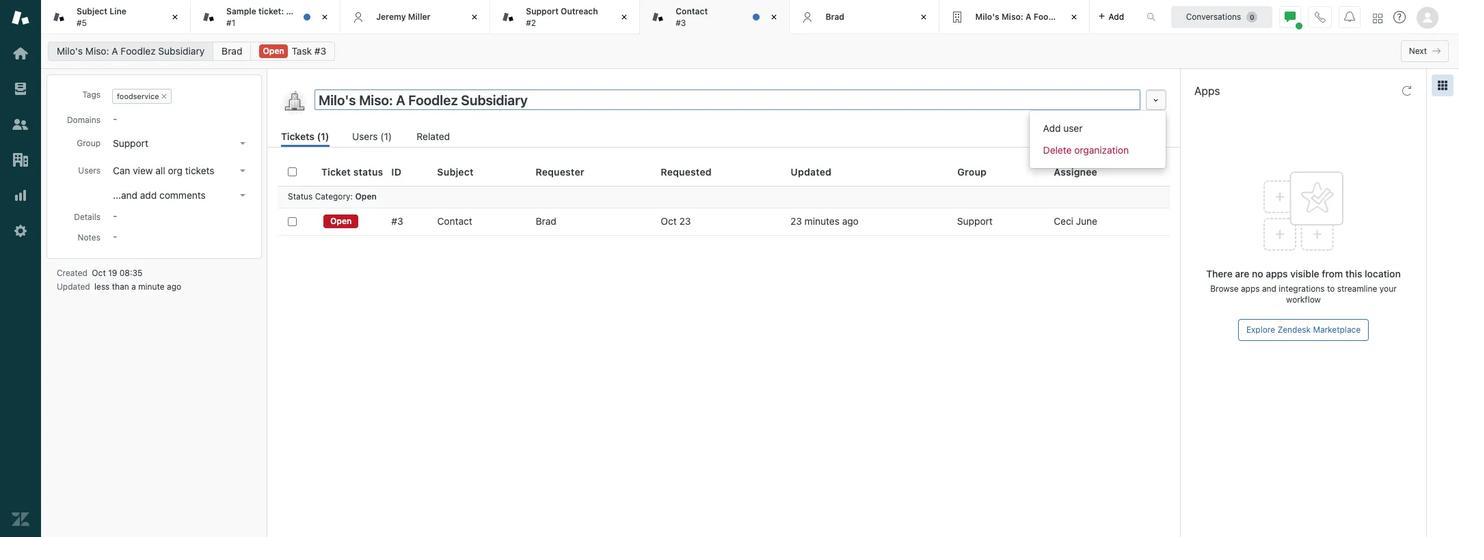 Task type: vqa. For each thing, say whether or not it's contained in the screenshot.
TEAM
no



Task type: describe. For each thing, give the bounding box(es) containing it.
#5
[[77, 17, 87, 28]]

add user
[[1043, 122, 1083, 134]]

ticket
[[321, 166, 351, 178]]

notes
[[78, 232, 101, 243]]

miso: inside secondary element
[[85, 45, 109, 57]]

support outreach #2
[[526, 6, 598, 28]]

conversations
[[1186, 11, 1241, 22]]

customers image
[[12, 116, 29, 133]]

the
[[309, 6, 322, 16]]

(1) for users (1)
[[380, 131, 392, 142]]

from
[[1322, 268, 1343, 280]]

subject line #5
[[77, 6, 126, 28]]

brad tab
[[790, 0, 940, 34]]

tab containing support outreach
[[490, 0, 640, 34]]

subsidiary inside 'milo's miso: a foodlez subsidiary' link
[[158, 45, 205, 57]]

open inside secondary element
[[263, 46, 284, 56]]

this
[[1346, 268, 1362, 280]]

details
[[74, 212, 101, 222]]

task
[[292, 45, 312, 57]]

delete
[[1043, 144, 1072, 156]]

1 horizontal spatial apps
[[1266, 268, 1288, 280]]

#3 for task #3
[[314, 45, 326, 57]]

to
[[1327, 284, 1335, 294]]

miso: inside tab
[[1002, 11, 1023, 22]]

than
[[112, 282, 129, 292]]

requester
[[536, 166, 584, 178]]

add user link
[[1030, 118, 1166, 139]]

delete organization link
[[1030, 139, 1166, 161]]

support inside support button
[[113, 137, 148, 149]]

brad inside tab
[[826, 11, 844, 22]]

users (1) link
[[352, 129, 394, 147]]

0 horizontal spatial apps
[[1241, 284, 1260, 294]]

can
[[113, 165, 130, 176]]

explore
[[1246, 325, 1275, 335]]

status
[[353, 166, 383, 178]]

close image inside 'jeremy miller' tab
[[468, 10, 482, 24]]

:
[[350, 192, 353, 202]]

button displays agent's chat status as online. image
[[1285, 11, 1296, 22]]

secondary element
[[41, 38, 1459, 65]]

a
[[131, 282, 136, 292]]

sample ticket: meet the ticket #1
[[226, 6, 347, 28]]

oct 23
[[661, 215, 691, 227]]

created oct 19 08:35 updated less than a minute ago
[[57, 268, 181, 292]]

brad link
[[213, 42, 251, 61]]

reporting image
[[12, 187, 29, 204]]

brad inside secondary element
[[222, 45, 242, 57]]

outreach
[[561, 6, 598, 16]]

no
[[1252, 268, 1263, 280]]

arrow down image for can view all org tickets
[[240, 170, 245, 172]]

updated inside grid
[[791, 166, 832, 178]]

jeremy miller tab
[[341, 0, 490, 34]]

ticket status
[[321, 166, 383, 178]]

june
[[1076, 215, 1097, 227]]

your
[[1380, 284, 1397, 294]]

there
[[1206, 268, 1233, 280]]

browse
[[1210, 284, 1239, 294]]

arrow down image for support
[[240, 142, 245, 145]]

foodservice menu
[[109, 86, 250, 107]]

tags
[[82, 90, 101, 100]]

ticket:
[[258, 6, 284, 16]]

contact #3
[[676, 6, 708, 28]]

brad inside grid
[[536, 215, 556, 227]]

marketplace
[[1313, 325, 1361, 335]]

tabs tab list
[[41, 0, 1132, 34]]

#3 for contact #3
[[676, 17, 686, 28]]

line
[[110, 6, 126, 16]]

ago inside grid
[[842, 215, 859, 227]]

foodlez inside tab
[[1034, 11, 1065, 22]]

requested
[[661, 166, 712, 178]]

...and add comments
[[113, 189, 206, 201]]

explore zendesk marketplace
[[1246, 325, 1361, 335]]

#1
[[226, 17, 235, 28]]

sample
[[226, 6, 256, 16]]

domains
[[67, 115, 101, 125]]

main element
[[0, 0, 41, 537]]

add
[[1043, 122, 1061, 134]]

users for users
[[78, 165, 101, 176]]

get started image
[[12, 44, 29, 62]]

visible
[[1290, 268, 1319, 280]]

support inside grid
[[957, 215, 993, 227]]

meet
[[286, 6, 306, 16]]

users (1)
[[352, 131, 392, 142]]

id
[[391, 166, 402, 178]]

contact for contact
[[437, 215, 472, 227]]

ceci june
[[1054, 215, 1097, 227]]

are
[[1235, 268, 1249, 280]]

apps
[[1195, 85, 1220, 97]]

minute
[[138, 282, 165, 292]]

milo's inside secondary element
[[57, 45, 83, 57]]

none checkbox inside grid
[[288, 217, 297, 226]]

jeremy miller
[[376, 11, 430, 22]]

users for users (1)
[[352, 131, 378, 142]]

1 close image from the left
[[168, 10, 182, 24]]

ago inside created oct 19 08:35 updated less than a minute ago
[[167, 282, 181, 292]]

23 minutes ago
[[790, 215, 859, 227]]

location
[[1365, 268, 1401, 280]]

delete organization
[[1043, 144, 1129, 156]]

next button
[[1401, 40, 1449, 62]]

19
[[108, 268, 117, 278]]

1 horizontal spatial open
[[330, 216, 352, 226]]

view
[[133, 165, 153, 176]]

grid containing ticket status
[[267, 159, 1180, 537]]

and
[[1262, 284, 1276, 294]]

can view all org tickets
[[113, 165, 214, 176]]

conversations button
[[1171, 6, 1272, 28]]



Task type: locate. For each thing, give the bounding box(es) containing it.
1 vertical spatial milo's
[[57, 45, 83, 57]]

a inside tab
[[1026, 11, 1031, 22]]

1 (1) from the left
[[317, 131, 329, 142]]

0 horizontal spatial subsidiary
[[158, 45, 205, 57]]

contact inside grid
[[437, 215, 472, 227]]

notifications image
[[1344, 11, 1355, 22]]

tab containing sample ticket: meet the ticket
[[191, 0, 347, 34]]

#3 inside contact #3
[[676, 17, 686, 28]]

2 horizontal spatial #3
[[676, 17, 686, 28]]

close image
[[168, 10, 182, 24], [318, 10, 332, 24], [468, 10, 482, 24], [1067, 10, 1081, 24]]

1 horizontal spatial updated
[[791, 166, 832, 178]]

oct left 19
[[92, 268, 106, 278]]

1 horizontal spatial users
[[352, 131, 378, 142]]

2 horizontal spatial brad
[[826, 11, 844, 22]]

oct inside created oct 19 08:35 updated less than a minute ago
[[92, 268, 106, 278]]

icon_org image
[[281, 90, 308, 117]]

foodlez left add popup button
[[1034, 11, 1065, 22]]

close image inside brad tab
[[917, 10, 931, 24]]

0 horizontal spatial #3
[[314, 45, 326, 57]]

updated up minutes
[[791, 166, 832, 178]]

oct
[[661, 215, 677, 227], [92, 268, 106, 278]]

arrow down image
[[240, 142, 245, 145], [240, 170, 245, 172]]

0 vertical spatial updated
[[791, 166, 832, 178]]

0 horizontal spatial foodlez
[[121, 45, 156, 57]]

support
[[526, 6, 559, 16], [113, 137, 148, 149], [957, 215, 993, 227]]

comments
[[159, 189, 206, 201]]

organization
[[1074, 144, 1129, 156]]

milo's miso: a foodlez subsidiary
[[975, 11, 1110, 22], [57, 45, 205, 57]]

milo's miso: a foodlez subsidiary inside 'milo's miso: a foodlez subsidiary' link
[[57, 45, 205, 57]]

0 horizontal spatial brad
[[222, 45, 242, 57]]

1 horizontal spatial foodlez
[[1034, 11, 1065, 22]]

0 vertical spatial a
[[1026, 11, 1031, 22]]

users up status
[[352, 131, 378, 142]]

None checkbox
[[288, 217, 297, 226]]

1 vertical spatial foodlez
[[121, 45, 156, 57]]

grid
[[267, 159, 1180, 537]]

2 horizontal spatial support
[[957, 215, 993, 227]]

0 vertical spatial apps
[[1266, 268, 1288, 280]]

explore zendesk marketplace button
[[1238, 319, 1369, 341]]

apps
[[1266, 268, 1288, 280], [1241, 284, 1260, 294]]

close image inside milo's miso: a foodlez subsidiary tab
[[1067, 10, 1081, 24]]

org
[[168, 165, 183, 176]]

add inside popup button
[[1109, 11, 1124, 22]]

support button
[[109, 134, 251, 153]]

oct down requested
[[661, 215, 677, 227]]

user
[[1063, 122, 1083, 134]]

(1) for tickets (1)
[[317, 131, 329, 142]]

status
[[288, 192, 313, 202]]

zendesk
[[1278, 325, 1311, 335]]

1 vertical spatial subsidiary
[[158, 45, 205, 57]]

miller
[[408, 11, 430, 22]]

1 horizontal spatial (1)
[[380, 131, 392, 142]]

streamline
[[1337, 284, 1377, 294]]

milo's miso: a foodlez subsidiary tab
[[940, 0, 1110, 34]]

there are no apps visible from this location browse apps and integrations to streamline your workflow
[[1206, 268, 1401, 305]]

0 horizontal spatial milo's miso: a foodlez subsidiary
[[57, 45, 205, 57]]

0 vertical spatial contact
[[676, 6, 708, 16]]

1 vertical spatial group
[[958, 166, 987, 178]]

tickets
[[185, 165, 214, 176]]

open down category
[[330, 216, 352, 226]]

0 vertical spatial subject
[[77, 6, 107, 16]]

2 23 from the left
[[790, 215, 802, 227]]

foodlez
[[1034, 11, 1065, 22], [121, 45, 156, 57]]

updated inside created oct 19 08:35 updated less than a minute ago
[[57, 282, 90, 292]]

0 vertical spatial brad
[[826, 11, 844, 22]]

zendesk products image
[[1373, 13, 1383, 23]]

subject for subject
[[437, 166, 474, 178]]

apps image
[[1437, 80, 1448, 91]]

0 vertical spatial milo's miso: a foodlez subsidiary
[[975, 11, 1110, 22]]

milo's miso: a foodlez subsidiary inside milo's miso: a foodlez subsidiary tab
[[975, 11, 1110, 22]]

0 vertical spatial arrow down image
[[240, 142, 245, 145]]

1 horizontal spatial subsidiary
[[1068, 11, 1110, 22]]

1 horizontal spatial miso:
[[1002, 11, 1023, 22]]

open left task
[[263, 46, 284, 56]]

1 vertical spatial add
[[140, 189, 157, 201]]

1 horizontal spatial add
[[1109, 11, 1124, 22]]

0 horizontal spatial ago
[[167, 282, 181, 292]]

2 tab from the left
[[191, 0, 347, 34]]

0 horizontal spatial subject
[[77, 6, 107, 16]]

subsidiary inside milo's miso: a foodlez subsidiary tab
[[1068, 11, 1110, 22]]

#3 inside secondary element
[[314, 45, 326, 57]]

2 vertical spatial open
[[330, 216, 352, 226]]

1 vertical spatial open
[[355, 192, 377, 202]]

#2
[[526, 17, 536, 28]]

0 horizontal spatial 23
[[679, 215, 691, 227]]

0 vertical spatial group
[[77, 138, 101, 148]]

zendesk image
[[12, 511, 29, 529]]

1 horizontal spatial subject
[[437, 166, 474, 178]]

1 vertical spatial contact
[[437, 215, 472, 227]]

(1)
[[317, 131, 329, 142], [380, 131, 392, 142]]

0 horizontal spatial users
[[78, 165, 101, 176]]

1 vertical spatial arrow down image
[[240, 170, 245, 172]]

1 vertical spatial a
[[112, 45, 118, 57]]

0 vertical spatial #3
[[676, 17, 686, 28]]

0 horizontal spatial milo's
[[57, 45, 83, 57]]

2 arrow down image from the top
[[240, 170, 245, 172]]

...and add comments button
[[109, 186, 251, 205]]

add inside button
[[140, 189, 157, 201]]

milo's miso: a foodlez subsidiary link
[[48, 42, 213, 61]]

1 23 from the left
[[679, 215, 691, 227]]

integrations
[[1279, 284, 1325, 294]]

0 vertical spatial subsidiary
[[1068, 11, 1110, 22]]

get help image
[[1393, 11, 1406, 23]]

2 close image from the left
[[318, 10, 332, 24]]

2 horizontal spatial open
[[355, 192, 377, 202]]

4 close image from the left
[[1067, 10, 1081, 24]]

0 horizontal spatial a
[[112, 45, 118, 57]]

0 vertical spatial add
[[1109, 11, 1124, 22]]

assignee
[[1054, 166, 1097, 178]]

#3 inside grid
[[391, 215, 403, 227]]

contact for contact #3
[[676, 6, 708, 16]]

subject inside grid
[[437, 166, 474, 178]]

admin image
[[12, 222, 29, 240]]

0 vertical spatial milo's
[[975, 11, 999, 22]]

close image right miller
[[468, 10, 482, 24]]

workflow
[[1286, 295, 1321, 305]]

updated down created
[[57, 282, 90, 292]]

1 vertical spatial #3
[[314, 45, 326, 57]]

1 horizontal spatial brad
[[536, 215, 556, 227]]

apps up and
[[1266, 268, 1288, 280]]

tab containing contact
[[640, 0, 790, 34]]

0 horizontal spatial miso:
[[85, 45, 109, 57]]

ago right minutes
[[842, 215, 859, 227]]

contact link
[[437, 215, 472, 228]]

1 vertical spatial milo's miso: a foodlez subsidiary
[[57, 45, 205, 57]]

support inside support outreach #2
[[526, 6, 559, 16]]

foodservice
[[117, 92, 159, 101]]

subject inside subject line #5
[[77, 6, 107, 16]]

group
[[77, 138, 101, 148], [958, 166, 987, 178]]

(1) up the id
[[380, 131, 392, 142]]

foodlez inside secondary element
[[121, 45, 156, 57]]

1 horizontal spatial close image
[[767, 10, 781, 24]]

tab containing subject line
[[41, 0, 191, 34]]

2 vertical spatial brad
[[536, 215, 556, 227]]

Select All Tickets checkbox
[[288, 168, 297, 177]]

1 horizontal spatial #3
[[391, 215, 403, 227]]

2 (1) from the left
[[380, 131, 392, 142]]

0 vertical spatial oct
[[661, 215, 677, 227]]

contact inside tabs "tab list"
[[676, 6, 708, 16]]

1 horizontal spatial a
[[1026, 11, 1031, 22]]

1 horizontal spatial group
[[958, 166, 987, 178]]

arrow down image inside can view all org tickets button
[[240, 170, 245, 172]]

task #3
[[292, 45, 326, 57]]

0 horizontal spatial updated
[[57, 282, 90, 292]]

2 horizontal spatial close image
[[917, 10, 931, 24]]

open right :
[[355, 192, 377, 202]]

1 vertical spatial apps
[[1241, 284, 1260, 294]]

close image left #1 at the left of page
[[168, 10, 182, 24]]

minutes
[[805, 215, 840, 227]]

organizations image
[[12, 151, 29, 169]]

category
[[315, 192, 350, 202]]

ago right minute on the bottom left of the page
[[167, 282, 181, 292]]

1 horizontal spatial support
[[526, 6, 559, 16]]

0 vertical spatial open
[[263, 46, 284, 56]]

3 tab from the left
[[490, 0, 640, 34]]

23 down requested
[[679, 215, 691, 227]]

0 vertical spatial miso:
[[1002, 11, 1023, 22]]

subject down related link in the left top of the page
[[437, 166, 474, 178]]

None text field
[[315, 90, 1140, 110]]

related link
[[417, 129, 452, 147]]

created
[[57, 268, 87, 278]]

23
[[679, 215, 691, 227], [790, 215, 802, 227]]

1 arrow down image from the top
[[240, 142, 245, 145]]

4 tab from the left
[[640, 0, 790, 34]]

group inside grid
[[958, 166, 987, 178]]

08:35
[[119, 268, 143, 278]]

0 vertical spatial ago
[[842, 215, 859, 227]]

1 vertical spatial subject
[[437, 166, 474, 178]]

1 vertical spatial miso:
[[85, 45, 109, 57]]

brad
[[826, 11, 844, 22], [222, 45, 242, 57], [536, 215, 556, 227]]

ceci
[[1054, 215, 1073, 227]]

1 tab from the left
[[41, 0, 191, 34]]

add button
[[1090, 0, 1132, 34]]

status category : open
[[288, 192, 377, 202]]

milo's
[[975, 11, 999, 22], [57, 45, 83, 57]]

milo's inside tab
[[975, 11, 999, 22]]

1 vertical spatial oct
[[92, 268, 106, 278]]

0 horizontal spatial group
[[77, 138, 101, 148]]

tickets (1)
[[281, 131, 329, 142]]

1 horizontal spatial 23
[[790, 215, 802, 227]]

0 horizontal spatial add
[[140, 189, 157, 201]]

close image left add popup button
[[1067, 10, 1081, 24]]

all
[[155, 165, 165, 176]]

0 horizontal spatial close image
[[618, 10, 631, 24]]

0 horizontal spatial (1)
[[317, 131, 329, 142]]

1 vertical spatial ago
[[167, 282, 181, 292]]

next
[[1409, 46, 1427, 56]]

1 horizontal spatial ago
[[842, 215, 859, 227]]

1 vertical spatial brad
[[222, 45, 242, 57]]

close image right meet
[[318, 10, 332, 24]]

subject for subject line #5
[[77, 6, 107, 16]]

3 close image from the left
[[917, 10, 931, 24]]

zendesk support image
[[12, 9, 29, 27]]

23 left minutes
[[790, 215, 802, 227]]

1 horizontal spatial oct
[[661, 215, 677, 227]]

users left can
[[78, 165, 101, 176]]

2 vertical spatial #3
[[391, 215, 403, 227]]

miso:
[[1002, 11, 1023, 22], [85, 45, 109, 57]]

foodlez down line
[[121, 45, 156, 57]]

0 vertical spatial support
[[526, 6, 559, 16]]

...and
[[113, 189, 137, 201]]

subject up the "#5"
[[77, 6, 107, 16]]

views image
[[12, 80, 29, 98]]

1 vertical spatial users
[[78, 165, 101, 176]]

0 vertical spatial users
[[352, 131, 378, 142]]

tickets
[[281, 131, 314, 142]]

2 close image from the left
[[767, 10, 781, 24]]

arrow down image
[[240, 194, 245, 197]]

0 horizontal spatial oct
[[92, 268, 106, 278]]

1 vertical spatial support
[[113, 137, 148, 149]]

0 horizontal spatial contact
[[437, 215, 472, 227]]

1 vertical spatial updated
[[57, 282, 90, 292]]

related
[[417, 131, 450, 142]]

1 close image from the left
[[618, 10, 631, 24]]

apps down no
[[1241, 284, 1260, 294]]

2 vertical spatial support
[[957, 215, 993, 227]]

less
[[94, 282, 110, 292]]

add
[[1109, 11, 1124, 22], [140, 189, 157, 201]]

3 close image from the left
[[468, 10, 482, 24]]

0 horizontal spatial open
[[263, 46, 284, 56]]

1 horizontal spatial milo's miso: a foodlez subsidiary
[[975, 11, 1110, 22]]

0 horizontal spatial support
[[113, 137, 148, 149]]

users
[[352, 131, 378, 142], [78, 165, 101, 176]]

0 vertical spatial foodlez
[[1034, 11, 1065, 22]]

open
[[263, 46, 284, 56], [355, 192, 377, 202], [330, 216, 352, 226]]

contact
[[676, 6, 708, 16], [437, 215, 472, 227]]

1 horizontal spatial milo's
[[975, 11, 999, 22]]

close image
[[618, 10, 631, 24], [767, 10, 781, 24], [917, 10, 931, 24]]

(1) right tickets
[[317, 131, 329, 142]]

foodservice link
[[117, 92, 159, 101]]

can view all org tickets button
[[109, 161, 251, 181]]

a
[[1026, 11, 1031, 22], [112, 45, 118, 57]]

arrow down image inside support button
[[240, 142, 245, 145]]

ticket
[[324, 6, 347, 16]]

1 horizontal spatial contact
[[676, 6, 708, 16]]

tab
[[41, 0, 191, 34], [191, 0, 347, 34], [490, 0, 640, 34], [640, 0, 790, 34]]



